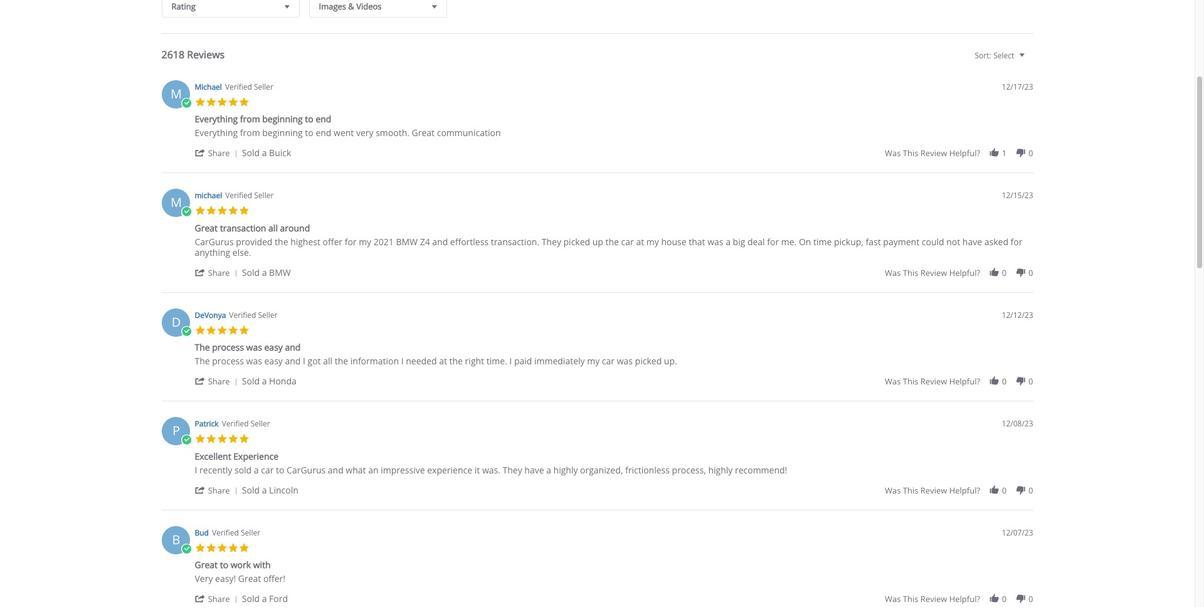 Task type: locate. For each thing, give the bounding box(es) containing it.
2 everything from the top
[[195, 127, 238, 139]]

seperator image down easy!
[[232, 596, 240, 604]]

3 share from the top
[[208, 376, 230, 387]]

seperator image for m
[[232, 269, 240, 277]]

experience
[[234, 450, 279, 462]]

circle checkmark image
[[181, 98, 192, 109], [181, 326, 192, 337], [181, 435, 192, 446]]

0 horizontal spatial my
[[359, 236, 372, 248]]

everything
[[195, 113, 238, 125], [195, 127, 238, 139]]

my left 'house'
[[647, 236, 659, 248]]

for
[[345, 236, 357, 248], [767, 236, 779, 248], [1011, 236, 1023, 248]]

was right that on the top right of the page
[[708, 236, 724, 248]]

up.
[[664, 355, 677, 367]]

3 sold from the top
[[242, 375, 260, 387]]

offer!
[[263, 573, 285, 585]]

circle checkmark image for m
[[181, 98, 192, 109]]

0 vertical spatial easy
[[264, 341, 283, 353]]

i inside excellent experience i recently sold a car to cargurus and what an impressive experience it was. they have a highly organized, frictionless process, highly recommend!
[[195, 464, 197, 476]]

3 helpful? from the top
[[950, 376, 981, 387]]

was this review helpful? left the vote up review by michael on 17 dec 2023 icon
[[885, 147, 981, 159]]

helpful? left vote up review by patrick on  8 dec 2023 icon
[[950, 485, 981, 496]]

and left what
[[328, 464, 344, 476]]

share for sold a bmw
[[208, 267, 230, 278]]

i left paid
[[510, 355, 512, 367]]

3 for from the left
[[1011, 236, 1023, 248]]

down triangle image
[[282, 0, 293, 13]]

3 seperator image from the top
[[232, 487, 240, 495]]

1
[[1002, 147, 1007, 159]]

1 vertical spatial circle checkmark image
[[181, 326, 192, 337]]

share image for m
[[195, 267, 206, 278]]

seperator image down sold
[[232, 487, 240, 495]]

2 m from the top
[[171, 194, 182, 211]]

highly left the organized,
[[554, 464, 578, 476]]

sold
[[235, 464, 252, 476]]

1 horizontal spatial bmw
[[396, 236, 418, 248]]

0 vertical spatial m
[[171, 85, 182, 102]]

1 was this review helpful? from the top
[[885, 147, 981, 159]]

1 vertical spatial share image
[[195, 376, 206, 386]]

2 share from the top
[[208, 267, 230, 278]]

and left got
[[285, 355, 301, 367]]

1 vertical spatial m
[[171, 194, 182, 211]]

5 share button from the top
[[195, 593, 242, 605]]

3 was this review helpful? from the top
[[885, 376, 981, 387]]

0 vertical spatial have
[[963, 236, 983, 248]]

needed
[[406, 355, 437, 367]]

seller up work
[[241, 527, 260, 538]]

around
[[280, 222, 310, 234]]

2 share image from the top
[[195, 485, 206, 495]]

share down "recently"
[[208, 485, 230, 496]]

highly
[[554, 464, 578, 476], [709, 464, 733, 476]]

helpful? for recommend!
[[950, 485, 981, 496]]

1 vertical spatial cargurus
[[287, 464, 326, 476]]

0 vertical spatial bmw
[[396, 236, 418, 248]]

share for sold a buick
[[208, 147, 230, 159]]

down triangle image
[[429, 0, 440, 13]]

seperator image for b
[[232, 596, 240, 604]]

4 was this review helpful? from the top
[[885, 485, 981, 496]]

sold a buick
[[242, 147, 291, 159]]

1 this from the top
[[903, 147, 919, 159]]

2 vertical spatial car
[[261, 464, 274, 476]]

was this review helpful? left vote up review by bud on  7 dec 2023 icon
[[885, 594, 981, 605]]

0 vertical spatial they
[[542, 236, 561, 248]]

i left "recently"
[[195, 464, 197, 476]]

was for house
[[885, 267, 901, 278]]

0 horizontal spatial they
[[503, 464, 522, 476]]

0 vertical spatial the
[[195, 341, 210, 353]]

0 right the vote down review by patrick on  8 dec 2023 "icon"
[[1029, 485, 1034, 496]]

2 was this review helpful? from the top
[[885, 267, 981, 278]]

share image up michael on the left
[[195, 147, 206, 158]]

m for everything from beginning to end everything from beginning to end went very smooth. great communication
[[171, 85, 182, 102]]

beginning
[[262, 113, 303, 125], [262, 127, 303, 139]]

1 group from the top
[[885, 147, 1034, 159]]

seller up the experience
[[251, 418, 270, 429]]

car
[[622, 236, 634, 248], [602, 355, 615, 367], [261, 464, 274, 476]]

seperator image for p
[[232, 487, 240, 495]]

group for house
[[885, 267, 1034, 278]]

picked inside great transaction all around cargurus provided the highest offer for my 2021 bmw z4 and effortless transaction. they picked up the car at my house that was a big deal for me. on time pickup, fast payment could not have asked for anything else.
[[564, 236, 590, 248]]

0 vertical spatial car
[[622, 236, 634, 248]]

2618
[[162, 47, 185, 61]]

0 vertical spatial share image
[[195, 147, 206, 158]]

big
[[733, 236, 746, 248]]

verified right michael on the top of the page
[[225, 81, 252, 92]]

helpful? left the vote up review by michael on 17 dec 2023 icon
[[950, 147, 981, 159]]

share button
[[195, 147, 242, 159], [195, 266, 242, 278], [195, 375, 242, 387], [195, 484, 242, 496], [195, 593, 242, 605]]

1 vertical spatial picked
[[635, 355, 662, 367]]

2 end from the top
[[316, 127, 332, 139]]

1 seperator image from the top
[[232, 269, 240, 277]]

0 vertical spatial share image
[[195, 267, 206, 278]]

1 seperator image from the top
[[232, 150, 240, 157]]

0 vertical spatial process
[[212, 341, 244, 353]]

1 m from the top
[[171, 85, 182, 102]]

review left vote up review by bud on  7 dec 2023 icon
[[921, 594, 948, 605]]

sold down sold
[[242, 484, 260, 496]]

select
[[994, 50, 1015, 61]]

1 horizontal spatial for
[[767, 236, 779, 248]]

seller up the process was easy and heading
[[258, 310, 278, 320]]

bud verified seller
[[195, 527, 260, 538]]

0 vertical spatial end
[[316, 113, 332, 125]]

0 horizontal spatial for
[[345, 236, 357, 248]]

a left big
[[726, 236, 731, 248]]

3 was from the top
[[885, 376, 901, 387]]

cargurus up lincoln
[[287, 464, 326, 476]]

group for recommend!
[[885, 485, 1034, 496]]

excellent experience heading
[[195, 450, 279, 465]]

and right z4 in the left top of the page
[[432, 236, 448, 248]]

was
[[708, 236, 724, 248], [246, 341, 262, 353], [246, 355, 262, 367], [617, 355, 633, 367]]

everything from beginning to end everything from beginning to end went very smooth. great communication
[[195, 113, 501, 139]]

2 group from the top
[[885, 267, 1034, 278]]

from up sold a buick
[[240, 127, 260, 139]]

great inside 'everything from beginning to end everything from beginning to end went very smooth. great communication'
[[412, 127, 435, 139]]

1 horizontal spatial highly
[[709, 464, 733, 476]]

0 vertical spatial everything
[[195, 113, 238, 125]]

a left ford at the left bottom of the page
[[262, 593, 267, 605]]

2 the from the top
[[195, 355, 210, 367]]

0 vertical spatial picked
[[564, 236, 590, 248]]

vote down review by devonya on 12 dec 2023 image
[[1016, 376, 1027, 386]]

2 horizontal spatial car
[[622, 236, 634, 248]]

3 group from the top
[[885, 376, 1034, 387]]

0 horizontal spatial car
[[261, 464, 274, 476]]

honda
[[269, 375, 297, 387]]

1 share image from the top
[[195, 267, 206, 278]]

frictionless
[[626, 464, 670, 476]]

seperator image
[[232, 150, 240, 157], [232, 378, 240, 386], [232, 487, 240, 495]]

0 right vote up review by bud on  7 dec 2023 icon
[[1002, 594, 1007, 605]]

sold left ford at the left bottom of the page
[[242, 593, 260, 605]]

seperator image for d
[[232, 378, 240, 386]]

verified
[[225, 81, 252, 92], [225, 190, 252, 201], [229, 310, 256, 320], [222, 418, 249, 429], [212, 527, 239, 538]]

cargurus down transaction
[[195, 236, 234, 248]]

at right needed
[[439, 355, 447, 367]]

share up michael on the left
[[208, 147, 230, 159]]

1 circle checkmark image from the top
[[181, 98, 192, 109]]

circle checkmark image down the 2618 reviews
[[181, 98, 192, 109]]

star image
[[195, 96, 206, 107], [217, 96, 228, 107], [228, 96, 239, 107], [195, 205, 206, 216], [206, 205, 217, 216], [217, 205, 228, 216], [228, 205, 239, 216], [195, 325, 206, 336], [206, 325, 217, 336], [217, 325, 228, 336], [228, 325, 239, 336], [239, 434, 250, 445], [195, 542, 206, 553], [206, 542, 217, 553], [217, 542, 228, 553], [228, 542, 239, 553]]

2 vertical spatial circle checkmark image
[[181, 435, 192, 446]]

4 share button from the top
[[195, 484, 242, 496]]

process up sold a honda
[[212, 355, 244, 367]]

3 review from the top
[[921, 376, 948, 387]]

sold down else.
[[242, 266, 260, 278]]

12/08/23
[[1002, 418, 1034, 429]]

picked left the 'up'
[[564, 236, 590, 248]]

1 vertical spatial they
[[503, 464, 522, 476]]

2 easy from the top
[[264, 355, 283, 367]]

share button for sold a honda
[[195, 375, 242, 387]]

great transaction all around heading
[[195, 222, 310, 236]]

the right the 'up'
[[606, 236, 619, 248]]

seperator image
[[232, 269, 240, 277], [232, 596, 240, 604]]

this
[[903, 147, 919, 159], [903, 267, 919, 278], [903, 376, 919, 387], [903, 485, 919, 496], [903, 594, 919, 605]]

1 vertical spatial car
[[602, 355, 615, 367]]

1 vertical spatial from
[[240, 127, 260, 139]]

1 vertical spatial process
[[212, 355, 244, 367]]

1 the from the top
[[195, 341, 210, 353]]

review left vote up review by patrick on  8 dec 2023 icon
[[921, 485, 948, 496]]

great right smooth.
[[412, 127, 435, 139]]

3 share button from the top
[[195, 375, 242, 387]]

1 vertical spatial all
[[323, 355, 333, 367]]

transaction.
[[491, 236, 540, 248]]

car right immediately
[[602, 355, 615, 367]]

1 vertical spatial end
[[316, 127, 332, 139]]

sort:
[[975, 50, 992, 61]]

1 horizontal spatial car
[[602, 355, 615, 367]]

this for my
[[903, 376, 919, 387]]

star image
[[206, 96, 217, 107], [239, 96, 250, 107], [239, 205, 250, 216], [239, 325, 250, 336], [195, 434, 206, 445], [206, 434, 217, 445], [217, 434, 228, 445], [228, 434, 239, 445], [239, 542, 250, 553]]

car right the 'up'
[[622, 236, 634, 248]]

0 horizontal spatial at
[[439, 355, 447, 367]]

seller up the everything from beginning to end heading
[[254, 81, 274, 92]]

1 vertical spatial seperator image
[[232, 596, 240, 604]]

vote down review by bud on  7 dec 2023 image
[[1016, 594, 1027, 604]]

sold left buick
[[242, 147, 260, 159]]

1 vertical spatial the
[[195, 355, 210, 367]]

1 vertical spatial everything
[[195, 127, 238, 139]]

share image
[[195, 147, 206, 158], [195, 485, 206, 495], [195, 594, 206, 604]]

5 sold from the top
[[242, 593, 260, 605]]

4 share from the top
[[208, 485, 230, 496]]

picked left up.
[[635, 355, 662, 367]]

all left "around"
[[269, 222, 278, 234]]

1 vertical spatial easy
[[264, 355, 283, 367]]

have right not at the top right
[[963, 236, 983, 248]]

at
[[636, 236, 644, 248], [439, 355, 447, 367]]

a down provided
[[262, 266, 267, 278]]

helpful? left vote up review by bud on  7 dec 2023 icon
[[950, 594, 981, 605]]

1 horizontal spatial have
[[963, 236, 983, 248]]

0 horizontal spatial cargurus
[[195, 236, 234, 248]]

devonya verified seller
[[195, 310, 278, 320]]

and up honda
[[285, 341, 301, 353]]

all right got
[[323, 355, 333, 367]]

circle checkmark image
[[181, 206, 192, 217], [181, 544, 192, 555]]

share button for sold a bmw
[[195, 266, 242, 278]]

1 horizontal spatial at
[[636, 236, 644, 248]]

1 sold from the top
[[242, 147, 260, 159]]

this for recommend!
[[903, 485, 919, 496]]

to
[[305, 113, 314, 125], [305, 127, 314, 139], [276, 464, 285, 476], [220, 559, 228, 571]]

0 horizontal spatial bmw
[[269, 266, 291, 278]]

1 horizontal spatial they
[[542, 236, 561, 248]]

3 share image from the top
[[195, 594, 206, 604]]

1 easy from the top
[[264, 341, 283, 353]]

0 right vote down review by michael on 17 dec 2023 icon
[[1029, 147, 1034, 159]]

share image for b
[[195, 594, 206, 604]]

they right was.
[[503, 464, 522, 476]]

1 share from the top
[[208, 147, 230, 159]]

4 this from the top
[[903, 485, 919, 496]]

michael
[[195, 190, 222, 201]]

at inside the process was easy and the process was easy and i got all the information i needed at the right time. i paid immediately my car was picked up.
[[439, 355, 447, 367]]

the
[[195, 341, 210, 353], [195, 355, 210, 367]]

review for house
[[921, 267, 948, 278]]

share image down "recently"
[[195, 485, 206, 495]]

m left michael on the top of the page
[[171, 85, 182, 102]]

verified right 'devonya'
[[229, 310, 256, 320]]

vote down review by michael on 15 dec 2023 image
[[1016, 267, 1027, 278]]

2 vertical spatial share image
[[195, 594, 206, 604]]

0 right vote down review by bud on  7 dec 2023 icon
[[1029, 594, 1034, 605]]

seller
[[254, 81, 274, 92], [254, 190, 274, 201], [258, 310, 278, 320], [251, 418, 270, 429], [241, 527, 260, 538]]

they
[[542, 236, 561, 248], [503, 464, 522, 476]]

reviews
[[187, 47, 225, 61]]

2 process from the top
[[212, 355, 244, 367]]

4 group from the top
[[885, 485, 1034, 496]]

from down michael verified seller at the left
[[240, 113, 260, 125]]

2 review from the top
[[921, 267, 948, 278]]

0 vertical spatial circle checkmark image
[[181, 206, 192, 217]]

seperator image for m
[[232, 150, 240, 157]]

4 was from the top
[[885, 485, 901, 496]]

and
[[432, 236, 448, 248], [285, 341, 301, 353], [285, 355, 301, 367], [328, 464, 344, 476]]

1 share image from the top
[[195, 147, 206, 158]]

4 review from the top
[[921, 485, 948, 496]]

4 sold from the top
[[242, 484, 260, 496]]

a left buick
[[262, 147, 267, 159]]

michael verified seller
[[195, 81, 274, 92]]

2 seperator image from the top
[[232, 596, 240, 604]]

my right immediately
[[587, 355, 600, 367]]

share button up michael on the left
[[195, 147, 242, 159]]

share down the process was easy and heading
[[208, 376, 230, 387]]

1 horizontal spatial my
[[587, 355, 600, 367]]

review
[[921, 147, 948, 159], [921, 267, 948, 278], [921, 376, 948, 387], [921, 485, 948, 496], [921, 594, 948, 605]]

review date 12/08/23 element
[[1002, 418, 1034, 429]]

1 vertical spatial share image
[[195, 485, 206, 495]]

the process was easy and the process was easy and i got all the information i needed at the right time. i paid immediately my car was picked up.
[[195, 341, 677, 367]]

a
[[262, 147, 267, 159], [726, 236, 731, 248], [262, 266, 267, 278], [262, 375, 267, 387], [254, 464, 259, 476], [547, 464, 551, 476], [262, 484, 267, 496], [262, 593, 267, 605]]

review for recommend!
[[921, 485, 948, 496]]

5 share from the top
[[208, 594, 230, 605]]

seller for to
[[241, 527, 260, 538]]

2 helpful? from the top
[[950, 267, 981, 278]]

0 vertical spatial cargurus
[[195, 236, 234, 248]]

was this review helpful?
[[885, 147, 981, 159], [885, 267, 981, 278], [885, 376, 981, 387], [885, 485, 981, 496], [885, 594, 981, 605]]

was this review helpful? left vote up review by patrick on  8 dec 2023 icon
[[885, 485, 981, 496]]

sold a honda
[[242, 375, 297, 387]]

share button down anything
[[195, 266, 242, 278]]

was this review helpful? left vote up review by devonya on 12 dec 2023 image
[[885, 376, 981, 387]]

process down devonya verified seller
[[212, 341, 244, 353]]

seperator image left sold a buick
[[232, 150, 240, 157]]

1 vertical spatial circle checkmark image
[[181, 544, 192, 555]]

very
[[195, 573, 213, 585]]

highly right process,
[[709, 464, 733, 476]]

m
[[171, 85, 182, 102], [171, 194, 182, 211]]

was this review helpful? down could
[[885, 267, 981, 278]]

share image
[[195, 267, 206, 278], [195, 376, 206, 386]]

0 vertical spatial seperator image
[[232, 150, 240, 157]]

at left 'house'
[[636, 236, 644, 248]]

1 horizontal spatial all
[[323, 355, 333, 367]]

2 seperator image from the top
[[232, 378, 240, 386]]

great up anything
[[195, 222, 218, 234]]

verified for to
[[212, 527, 239, 538]]

review date 12/07/23 element
[[1002, 527, 1034, 538]]

1 vertical spatial bmw
[[269, 266, 291, 278]]

2 this from the top
[[903, 267, 919, 278]]

0 vertical spatial all
[[269, 222, 278, 234]]

3 circle checkmark image from the top
[[181, 435, 192, 446]]

2 share button from the top
[[195, 266, 242, 278]]

videos
[[356, 0, 382, 12]]

2 share image from the top
[[195, 376, 206, 386]]

got
[[308, 355, 321, 367]]

was this review helpful? for recommend!
[[885, 485, 981, 496]]

0 horizontal spatial all
[[269, 222, 278, 234]]

review left vote up review by devonya on 12 dec 2023 image
[[921, 376, 948, 387]]

i
[[303, 355, 306, 367], [401, 355, 404, 367], [510, 355, 512, 367], [195, 464, 197, 476]]

share image up patrick
[[195, 376, 206, 386]]

0
[[1029, 147, 1034, 159], [1002, 267, 1007, 278], [1029, 267, 1034, 278], [1002, 376, 1007, 387], [1029, 376, 1034, 387], [1002, 485, 1007, 496], [1029, 485, 1034, 496], [1002, 594, 1007, 605], [1029, 594, 1034, 605]]

the left right at the bottom left of the page
[[450, 355, 463, 367]]

seperator image down else.
[[232, 269, 240, 277]]

bmw down highest
[[269, 266, 291, 278]]

0 vertical spatial seperator image
[[232, 269, 240, 277]]

share image down anything
[[195, 267, 206, 278]]

verified right bud
[[212, 527, 239, 538]]

and inside great transaction all around cargurus provided the highest offer for my 2021 bmw z4 and effortless transaction. they picked up the car at my house that was a big deal for me. on time pickup, fast payment could not have asked for anything else.
[[432, 236, 448, 248]]

12/17/23
[[1002, 81, 1034, 92]]

share down anything
[[208, 267, 230, 278]]

group
[[885, 147, 1034, 159], [885, 267, 1034, 278], [885, 376, 1034, 387], [885, 485, 1034, 496], [885, 594, 1034, 605]]

2 highly from the left
[[709, 464, 733, 476]]

2 horizontal spatial my
[[647, 236, 659, 248]]

0 vertical spatial beginning
[[262, 113, 303, 125]]

2 circle checkmark image from the top
[[181, 326, 192, 337]]

vote down review by michael on 17 dec 2023 image
[[1016, 147, 1027, 158]]

for right offer
[[345, 236, 357, 248]]

5 helpful? from the top
[[950, 594, 981, 605]]

seperator image left sold a honda
[[232, 378, 240, 386]]

0 vertical spatial from
[[240, 113, 260, 125]]

None field
[[970, 49, 1034, 71]]

0 horizontal spatial highly
[[554, 464, 578, 476]]

1 share button from the top
[[195, 147, 242, 159]]

1 vertical spatial have
[[525, 464, 544, 476]]

up
[[593, 236, 604, 248]]

cargurus
[[195, 236, 234, 248], [287, 464, 326, 476]]

circle checkmark image right d
[[181, 326, 192, 337]]

share button down easy!
[[195, 593, 242, 605]]

from
[[240, 113, 260, 125], [240, 127, 260, 139]]

car inside great transaction all around cargurus provided the highest offer for my 2021 bmw z4 and effortless transaction. they picked up the car at my house that was a big deal for me. on time pickup, fast payment could not have asked for anything else.
[[622, 236, 634, 248]]

1 vertical spatial seperator image
[[232, 378, 240, 386]]

recently
[[200, 464, 232, 476]]

0 horizontal spatial have
[[525, 464, 544, 476]]

1 from from the top
[[240, 113, 260, 125]]

helpful? for house
[[950, 267, 981, 278]]

0 vertical spatial circle checkmark image
[[181, 98, 192, 109]]

1 for from the left
[[345, 236, 357, 248]]

2 sold from the top
[[242, 266, 260, 278]]

great up very
[[195, 559, 218, 571]]

process
[[212, 341, 244, 353], [212, 355, 244, 367]]

2 circle checkmark image from the top
[[181, 544, 192, 555]]

sold left honda
[[242, 375, 260, 387]]

1 circle checkmark image from the top
[[181, 206, 192, 217]]

3 this from the top
[[903, 376, 919, 387]]

anything
[[195, 246, 230, 258]]

d
[[172, 313, 181, 330]]

m left michael on the left
[[171, 194, 182, 211]]

0 vertical spatial at
[[636, 236, 644, 248]]

pickup,
[[834, 236, 864, 248]]

1 vertical spatial at
[[439, 355, 447, 367]]

the
[[275, 236, 288, 248], [606, 236, 619, 248], [335, 355, 348, 367], [450, 355, 463, 367]]

helpful? left vote up review by michael on 15 dec 2023 icon
[[950, 267, 981, 278]]

1 vertical spatial beginning
[[262, 127, 303, 139]]

1 horizontal spatial picked
[[635, 355, 662, 367]]

share for sold a ford
[[208, 594, 230, 605]]

picked
[[564, 236, 590, 248], [635, 355, 662, 367]]

the down "around"
[[275, 236, 288, 248]]

verified right michael on the left
[[225, 190, 252, 201]]

2 was from the top
[[885, 267, 901, 278]]

2 vertical spatial seperator image
[[232, 487, 240, 495]]

4 helpful? from the top
[[950, 485, 981, 496]]

picked inside the process was easy and the process was easy and i got all the information i needed at the right time. i paid immediately my car was picked up.
[[635, 355, 662, 367]]

1 horizontal spatial cargurus
[[287, 464, 326, 476]]

0 horizontal spatial picked
[[564, 236, 590, 248]]

2 horizontal spatial for
[[1011, 236, 1023, 248]]

have inside great transaction all around cargurus provided the highest offer for my 2021 bmw z4 and effortless transaction. they picked up the car at my house that was a big deal for me. on time pickup, fast payment could not have asked for anything else.
[[963, 236, 983, 248]]

was down devonya verified seller
[[246, 341, 262, 353]]



Task type: vqa. For each thing, say whether or not it's contained in the screenshot.


Task type: describe. For each thing, give the bounding box(es) containing it.
review date 12/15/23 element
[[1002, 190, 1034, 201]]

circle checkmark image for m
[[181, 206, 192, 217]]

p
[[173, 422, 180, 439]]

share button for sold a lincoln
[[195, 484, 242, 496]]

1 helpful? from the top
[[950, 147, 981, 159]]

michael
[[195, 81, 222, 92]]

share button for sold a buick
[[195, 147, 242, 159]]

Images & Videos Filter field
[[309, 0, 447, 17]]

paid
[[514, 355, 532, 367]]

on
[[799, 236, 811, 248]]

12/15/23
[[1002, 190, 1034, 201]]

excellent
[[195, 450, 231, 462]]

was up sold a honda
[[246, 355, 262, 367]]

seller for transaction
[[254, 190, 274, 201]]

i left got
[[303, 355, 306, 367]]

share button for sold a ford
[[195, 593, 242, 605]]

a right sold
[[254, 464, 259, 476]]

asked
[[985, 236, 1009, 248]]

immediately
[[535, 355, 585, 367]]

car inside excellent experience i recently sold a car to cargurus and what an impressive experience it was. they have a highly organized, frictionless process, highly recommend!
[[261, 464, 274, 476]]

the process was easy and heading
[[195, 341, 301, 356]]

payment
[[884, 236, 920, 248]]

a left the organized,
[[547, 464, 551, 476]]

all inside great transaction all around cargurus provided the highest offer for my 2021 bmw z4 and effortless transaction. they picked up the car at my house that was a big deal for me. on time pickup, fast payment could not have asked for anything else.
[[269, 222, 278, 234]]

a left lincoln
[[262, 484, 267, 496]]

at inside great transaction all around cargurus provided the highest offer for my 2021 bmw z4 and effortless transaction. they picked up the car at my house that was a big deal for me. on time pickup, fast payment could not have asked for anything else.
[[636, 236, 644, 248]]

was this review helpful? for house
[[885, 267, 981, 278]]

1 process from the top
[[212, 341, 244, 353]]

michael verified seller
[[195, 190, 274, 201]]

went
[[334, 127, 354, 139]]

effortless
[[450, 236, 489, 248]]

devonya
[[195, 310, 226, 320]]

could
[[922, 236, 945, 248]]

right
[[465, 355, 484, 367]]

share for sold a lincoln
[[208, 485, 230, 496]]

great to work with very easy! great offer!
[[195, 559, 285, 585]]

share image for p
[[195, 485, 206, 495]]

&
[[348, 0, 354, 12]]

work
[[231, 559, 251, 571]]

1 beginning from the top
[[262, 113, 303, 125]]

i left needed
[[401, 355, 404, 367]]

0 right vote down review by devonya on 12 dec 2023 icon
[[1029, 376, 1034, 387]]

was inside great transaction all around cargurus provided the highest offer for my 2021 bmw z4 and effortless transaction. they picked up the car at my house that was a big deal for me. on time pickup, fast payment could not have asked for anything else.
[[708, 236, 724, 248]]

vote up review by devonya on 12 dec 2023 image
[[989, 376, 1000, 386]]

verified for transaction
[[225, 190, 252, 201]]

excellent experience i recently sold a car to cargurus and what an impressive experience it was. they have a highly organized, frictionless process, highly recommend!
[[195, 450, 788, 476]]

vote up review by michael on 15 dec 2023 image
[[989, 267, 1000, 278]]

review for my
[[921, 376, 948, 387]]

rating
[[172, 0, 196, 12]]

share image for d
[[195, 376, 206, 386]]

very
[[356, 127, 374, 139]]

m for great transaction all around cargurus provided the highest offer for my 2021 bmw z4 and effortless transaction. they picked up the car at my house that was a big deal for me. on time pickup, fast payment could not have asked for anything else.
[[171, 194, 182, 211]]

was.
[[482, 464, 501, 476]]

they inside great transaction all around cargurus provided the highest offer for my 2021 bmw z4 and effortless transaction. they picked up the car at my house that was a big deal for me. on time pickup, fast payment could not have asked for anything else.
[[542, 236, 561, 248]]

share for sold a honda
[[208, 376, 230, 387]]

12/07/23
[[1002, 527, 1034, 538]]

cargurus inside excellent experience i recently sold a car to cargurus and what an impressive experience it was. they have a highly organized, frictionless process, highly recommend!
[[287, 464, 326, 476]]

sort: select
[[975, 50, 1015, 61]]

easy!
[[215, 573, 236, 585]]

5 review from the top
[[921, 594, 948, 605]]

sold for sold a honda
[[242, 375, 260, 387]]

b
[[172, 531, 180, 548]]

circle checkmark image for d
[[181, 326, 192, 337]]

the right got
[[335, 355, 348, 367]]

bud
[[195, 527, 209, 538]]

sold a ford
[[242, 593, 288, 605]]

communication
[[437, 127, 501, 139]]

deal
[[748, 236, 765, 248]]

all inside the process was easy and the process was easy and i got all the information i needed at the right time. i paid immediately my car was picked up.
[[323, 355, 333, 367]]

circle checkmark image for p
[[181, 435, 192, 446]]

helpful? for my
[[950, 376, 981, 387]]

lincoln
[[269, 484, 299, 496]]

group for my
[[885, 376, 1034, 387]]

vote up review by michael on 17 dec 2023 image
[[989, 147, 1000, 158]]

impressive
[[381, 464, 425, 476]]

time.
[[487, 355, 507, 367]]

circle checkmark image for b
[[181, 544, 192, 555]]

have inside excellent experience i recently sold a car to cargurus and what an impressive experience it was. they have a highly organized, frictionless process, highly recommend!
[[525, 464, 544, 476]]

offer
[[323, 236, 343, 248]]

sold a lincoln
[[242, 484, 299, 496]]

that
[[689, 236, 706, 248]]

0 right vote up review by michael on 15 dec 2023 icon
[[1002, 267, 1007, 278]]

cargurus inside great transaction all around cargurus provided the highest offer for my 2021 bmw z4 and effortless transaction. they picked up the car at my house that was a big deal for me. on time pickup, fast payment could not have asked for anything else.
[[195, 236, 234, 248]]

my inside the process was easy and the process was easy and i got all the information i needed at the right time. i paid immediately my car was picked up.
[[587, 355, 600, 367]]

2618 reviews
[[162, 47, 225, 61]]

1 review from the top
[[921, 147, 948, 159]]

sold for sold a lincoln
[[242, 484, 260, 496]]

organized,
[[580, 464, 623, 476]]

was for recommend!
[[885, 485, 901, 496]]

car inside the process was easy and the process was easy and i got all the information i needed at the right time. i paid immediately my car was picked up.
[[602, 355, 615, 367]]

what
[[346, 464, 366, 476]]

vote up review by bud on  7 dec 2023 image
[[989, 594, 1000, 604]]

else.
[[233, 246, 251, 258]]

not
[[947, 236, 961, 248]]

smooth.
[[376, 127, 410, 139]]

bmw inside great transaction all around cargurus provided the highest offer for my 2021 bmw z4 and effortless transaction. they picked up the car at my house that was a big deal for me. on time pickup, fast payment could not have asked for anything else.
[[396, 236, 418, 248]]

a inside great transaction all around cargurus provided the highest offer for my 2021 bmw z4 and effortless transaction. they picked up the car at my house that was a big deal for me. on time pickup, fast payment could not have asked for anything else.
[[726, 236, 731, 248]]

it
[[475, 464, 480, 476]]

was this review helpful? for my
[[885, 376, 981, 387]]

recommend!
[[735, 464, 788, 476]]

me.
[[782, 236, 797, 248]]

none field containing sort:
[[970, 49, 1034, 71]]

1 was from the top
[[885, 147, 901, 159]]

seller for from
[[254, 81, 274, 92]]

2 beginning from the top
[[262, 127, 303, 139]]

was for my
[[885, 376, 901, 387]]

an
[[368, 464, 379, 476]]

they inside excellent experience i recently sold a car to cargurus and what an impressive experience it was. they have a highly organized, frictionless process, highly recommend!
[[503, 464, 522, 476]]

and inside excellent experience i recently sold a car to cargurus and what an impressive experience it was. they have a highly organized, frictionless process, highly recommend!
[[328, 464, 344, 476]]

provided
[[236, 236, 273, 248]]

sold for sold a bmw
[[242, 266, 260, 278]]

sold a bmw
[[242, 266, 291, 278]]

review date 12/17/23 element
[[1002, 81, 1034, 92]]

vote down review by patrick on  8 dec 2023 image
[[1016, 485, 1027, 495]]

highest
[[291, 236, 321, 248]]

images
[[319, 0, 346, 12]]

with
[[253, 559, 271, 571]]

12/12/23
[[1002, 310, 1034, 320]]

2 for from the left
[[767, 236, 779, 248]]

5 group from the top
[[885, 594, 1034, 605]]

a left honda
[[262, 375, 267, 387]]

review date 12/12/23 element
[[1002, 310, 1034, 320]]

1 highly from the left
[[554, 464, 578, 476]]

0 right vote up review by devonya on 12 dec 2023 image
[[1002, 376, 1007, 387]]

seller for experience
[[251, 418, 270, 429]]

great inside great transaction all around cargurus provided the highest offer for my 2021 bmw z4 and effortless transaction. they picked up the car at my house that was a big deal for me. on time pickup, fast payment could not have asked for anything else.
[[195, 222, 218, 234]]

verified for process
[[229, 310, 256, 320]]

great to work with heading
[[195, 559, 271, 573]]

transaction
[[220, 222, 266, 234]]

house
[[662, 236, 687, 248]]

5 this from the top
[[903, 594, 919, 605]]

0 right vote up review by patrick on  8 dec 2023 icon
[[1002, 485, 1007, 496]]

great transaction all around cargurus provided the highest offer for my 2021 bmw z4 and effortless transaction. they picked up the car at my house that was a big deal for me. on time pickup, fast payment could not have asked for anything else.
[[195, 222, 1023, 258]]

z4
[[420, 236, 430, 248]]

patrick verified seller
[[195, 418, 270, 429]]

fast
[[866, 236, 881, 248]]

sold for sold a buick
[[242, 147, 260, 159]]

to inside excellent experience i recently sold a car to cargurus and what an impressive experience it was. they have a highly organized, frictionless process, highly recommend!
[[276, 464, 285, 476]]

1 end from the top
[[316, 113, 332, 125]]

was left up.
[[617, 355, 633, 367]]

great down work
[[238, 573, 261, 585]]

patrick
[[195, 418, 219, 429]]

ford
[[269, 593, 288, 605]]

0 right vote down review by michael on 15 dec 2023 "icon" at the right
[[1029, 267, 1034, 278]]

this for house
[[903, 267, 919, 278]]

5 was from the top
[[885, 594, 901, 605]]

2 from from the top
[[240, 127, 260, 139]]

experience
[[427, 464, 473, 476]]

verified for from
[[225, 81, 252, 92]]

images & videos
[[319, 0, 382, 12]]

information
[[351, 355, 399, 367]]

to inside great to work with very easy! great offer!
[[220, 559, 228, 571]]

sold for sold a ford
[[242, 593, 260, 605]]

buick
[[269, 147, 291, 159]]

process,
[[672, 464, 706, 476]]

5 was this review helpful? from the top
[[885, 594, 981, 605]]

vote up review by patrick on  8 dec 2023 image
[[989, 485, 1000, 495]]

everything from beginning to end heading
[[195, 113, 332, 127]]

Rating Filter field
[[162, 0, 300, 17]]

verified for experience
[[222, 418, 249, 429]]

2021
[[374, 236, 394, 248]]

seller for process
[[258, 310, 278, 320]]

share image for m
[[195, 147, 206, 158]]

1 everything from the top
[[195, 113, 238, 125]]

time
[[814, 236, 832, 248]]



